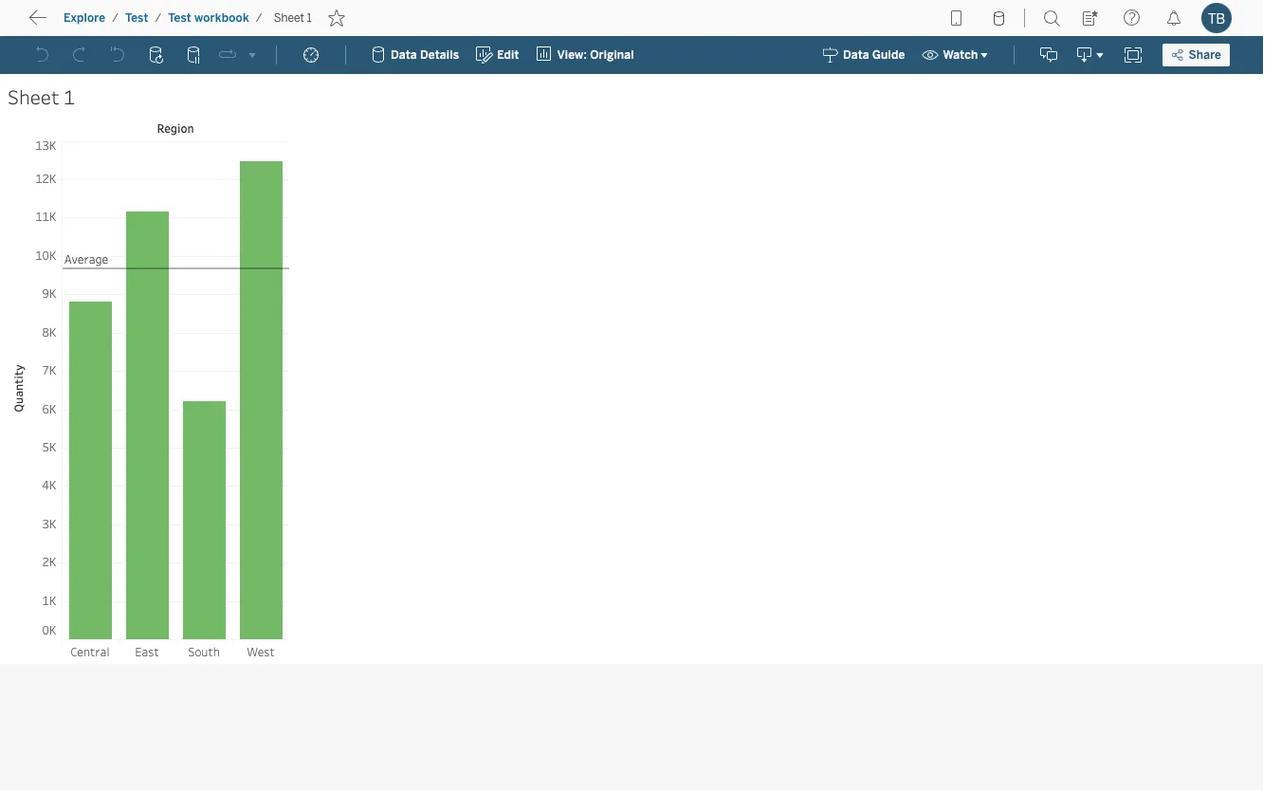 Task type: vqa. For each thing, say whether or not it's contained in the screenshot.
0/0
no



Task type: describe. For each thing, give the bounding box(es) containing it.
explore link
[[63, 10, 106, 26]]

1 test from the left
[[125, 11, 148, 25]]

explore / test / test workbook /
[[64, 11, 262, 25]]

sheet 1 element
[[268, 11, 318, 25]]

2 test from the left
[[168, 11, 191, 25]]

skip
[[49, 14, 81, 32]]

sheet
[[274, 11, 304, 25]]

2 / from the left
[[155, 11, 162, 25]]



Task type: locate. For each thing, give the bounding box(es) containing it.
test link
[[124, 10, 149, 26]]

/ left test link
[[112, 11, 119, 25]]

explore
[[64, 11, 105, 25]]

content
[[104, 14, 163, 32]]

0 horizontal spatial test
[[125, 11, 148, 25]]

1 horizontal spatial /
[[155, 11, 162, 25]]

1 horizontal spatial test
[[168, 11, 191, 25]]

1 / from the left
[[112, 11, 119, 25]]

workbook
[[194, 11, 249, 25]]

1
[[307, 11, 312, 25]]

sheet 1
[[274, 11, 312, 25]]

to
[[85, 14, 100, 32]]

test
[[125, 11, 148, 25], [168, 11, 191, 25]]

skip to content link
[[46, 10, 193, 36]]

test workbook link
[[167, 10, 250, 26]]

/ left sheet
[[256, 11, 262, 25]]

0 horizontal spatial /
[[112, 11, 119, 25]]

/ right test link
[[155, 11, 162, 25]]

3 / from the left
[[256, 11, 262, 25]]

/
[[112, 11, 119, 25], [155, 11, 162, 25], [256, 11, 262, 25]]

2 horizontal spatial /
[[256, 11, 262, 25]]

skip to content
[[49, 14, 163, 32]]



